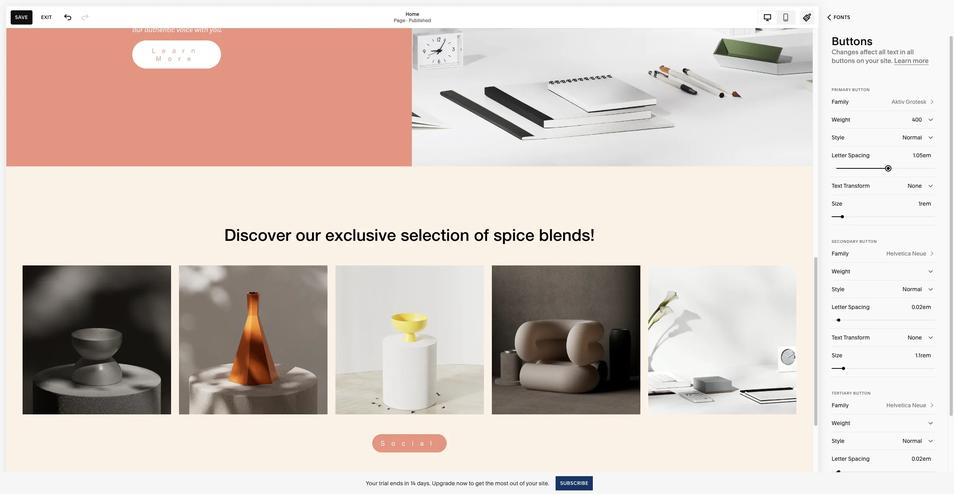 Task type: locate. For each thing, give the bounding box(es) containing it.
none
[[908, 182, 922, 189], [908, 334, 922, 341]]

secondary
[[832, 239, 859, 244]]

letter spacing text field for aktiv grotesk
[[913, 151, 933, 160]]

page
[[394, 17, 405, 23]]

your right of
[[526, 480, 538, 487]]

your down affect
[[866, 57, 879, 65]]

1 vertical spatial text
[[832, 334, 843, 341]]

1 family from the top
[[832, 98, 849, 105]]

text
[[832, 182, 843, 189], [832, 334, 843, 341]]

0 vertical spatial helvetica neue
[[887, 250, 927, 257]]

1 vertical spatial size text field
[[916, 351, 933, 360]]

normal
[[903, 134, 922, 141], [903, 286, 922, 293], [903, 437, 922, 445]]

1 weight field from the top
[[832, 263, 935, 280]]

spacing for secondary
[[848, 303, 870, 311]]

2 neue from the top
[[913, 402, 927, 409]]

2 size range field from the top
[[832, 360, 935, 377]]

2 vertical spatial weight
[[832, 420, 851, 427]]

all left text
[[879, 48, 886, 56]]

3 letter from the top
[[832, 455, 847, 462]]

site. inside changes affect all text in all buttons on your site.
[[881, 57, 893, 65]]

1 transform from the top
[[844, 182, 870, 189]]

size text field for aktiv grotesk
[[919, 199, 933, 208]]

in up learn
[[900, 48, 906, 56]]

1 horizontal spatial your
[[866, 57, 879, 65]]

2 letter spacing from the top
[[832, 303, 870, 311]]

affect
[[860, 48, 878, 56]]

2 helvetica from the top
[[887, 402, 911, 409]]

text transform
[[832, 182, 870, 189], [832, 334, 870, 341]]

0 vertical spatial helvetica
[[887, 250, 911, 257]]

2 weight from the top
[[832, 268, 851, 275]]

days.
[[417, 480, 431, 487]]

0 vertical spatial size range field
[[832, 208, 935, 225]]

size
[[832, 200, 843, 207], [832, 352, 843, 359]]

learn more
[[895, 57, 929, 65]]

3 normal from the top
[[903, 437, 922, 445]]

2 spacing from the top
[[848, 303, 870, 311]]

neue for secondary button
[[913, 250, 927, 257]]

1 spacing from the top
[[848, 152, 870, 159]]

helvetica neue
[[887, 250, 927, 257], [887, 402, 927, 409]]

upgrade
[[432, 480, 455, 487]]

1 vertical spatial size range field
[[832, 360, 935, 377]]

2 vertical spatial letter
[[832, 455, 847, 462]]

2 normal from the top
[[903, 286, 922, 293]]

transform
[[844, 182, 870, 189], [844, 334, 870, 341]]

0 vertical spatial weight field
[[832, 263, 935, 280]]

aktiv grotesk
[[892, 98, 927, 105]]

normal for primary button
[[903, 134, 922, 141]]

1 size from the top
[[832, 200, 843, 207]]

text transform for helvetica
[[832, 334, 870, 341]]

letter for tertiary button
[[832, 455, 847, 462]]

1 vertical spatial letter spacing text field
[[912, 303, 933, 311]]

1 helvetica from the top
[[887, 250, 911, 257]]

Size range field
[[832, 208, 935, 225], [832, 360, 935, 377]]

button
[[853, 88, 870, 92], [860, 239, 877, 244], [854, 391, 871, 395]]

1 horizontal spatial site.
[[881, 57, 893, 65]]

2 style from the top
[[832, 286, 845, 293]]

0 vertical spatial button
[[853, 88, 870, 92]]

site. down text
[[881, 57, 893, 65]]

out
[[510, 480, 518, 487]]

1 vertical spatial text transform
[[832, 334, 870, 341]]

1 vertical spatial normal
[[903, 286, 922, 293]]

letter for primary button
[[832, 152, 847, 159]]

tab list
[[759, 11, 795, 24]]

size range field for aktiv grotesk
[[832, 208, 935, 225]]

1 vertical spatial neue
[[913, 402, 927, 409]]

1 vertical spatial letter
[[832, 303, 847, 311]]

ends
[[390, 480, 403, 487]]

0 horizontal spatial your
[[526, 480, 538, 487]]

0 vertical spatial text
[[832, 182, 843, 189]]

letter spacing for secondary
[[832, 303, 870, 311]]

3 spacing from the top
[[848, 455, 870, 462]]

0 vertical spatial spacing
[[848, 152, 870, 159]]

2 vertical spatial letter spacing range field
[[832, 463, 935, 480]]

2 vertical spatial letter spacing
[[832, 455, 870, 462]]

0 vertical spatial letter spacing
[[832, 152, 870, 159]]

1 letter spacing from the top
[[832, 152, 870, 159]]

button right secondary
[[860, 239, 877, 244]]

2 transform from the top
[[844, 334, 870, 341]]

0 vertical spatial family
[[832, 98, 849, 105]]

button right primary on the top right of the page
[[853, 88, 870, 92]]

helvetica for tertiary button
[[887, 402, 911, 409]]

1 helvetica neue from the top
[[887, 250, 927, 257]]

exit button
[[37, 10, 56, 24]]

style for secondary button
[[832, 286, 845, 293]]

2 family from the top
[[832, 250, 849, 257]]

1 vertical spatial button
[[860, 239, 877, 244]]

3 family from the top
[[832, 402, 849, 409]]

family down tertiary
[[832, 402, 849, 409]]

weight
[[832, 116, 851, 123], [832, 268, 851, 275], [832, 420, 851, 427]]

weight down tertiary
[[832, 420, 851, 427]]

0 horizontal spatial all
[[879, 48, 886, 56]]

your
[[366, 480, 378, 487]]

2 vertical spatial button
[[854, 391, 871, 395]]

weight down secondary
[[832, 268, 851, 275]]

1 vertical spatial family
[[832, 250, 849, 257]]

Letter Spacing text field
[[913, 151, 933, 160], [912, 303, 933, 311]]

1 vertical spatial letter spacing
[[832, 303, 870, 311]]

button for primary button
[[853, 88, 870, 92]]

3 weight from the top
[[832, 420, 851, 427]]

spacing for tertiary
[[848, 455, 870, 462]]

primary
[[832, 88, 851, 92]]

published
[[409, 17, 431, 23]]

more
[[913, 57, 929, 65]]

2 text from the top
[[832, 334, 843, 341]]

2 text transform from the top
[[832, 334, 870, 341]]

1 vertical spatial site.
[[539, 480, 550, 487]]

helvetica neue for secondary button
[[887, 250, 927, 257]]

style
[[832, 134, 845, 141], [832, 286, 845, 293], [832, 437, 845, 445]]

0 vertical spatial normal
[[903, 134, 922, 141]]

on
[[857, 57, 865, 65]]

tertiary
[[832, 391, 852, 395]]

get
[[475, 480, 484, 487]]

1 vertical spatial weight field
[[832, 414, 935, 432]]

save button
[[11, 10, 32, 24]]

in
[[900, 48, 906, 56], [404, 480, 409, 487]]

weight down primary on the top right of the page
[[832, 116, 851, 123]]

2 weight field from the top
[[832, 414, 935, 432]]

1 letter from the top
[[832, 152, 847, 159]]

3 style from the top
[[832, 437, 845, 445]]

neue
[[913, 250, 927, 257], [913, 402, 927, 409]]

text for helvetica
[[832, 334, 843, 341]]

0 vertical spatial style
[[832, 134, 845, 141]]

family down secondary
[[832, 250, 849, 257]]

1 vertical spatial spacing
[[848, 303, 870, 311]]

2 helvetica neue from the top
[[887, 402, 927, 409]]

your
[[866, 57, 879, 65], [526, 480, 538, 487]]

1 letter spacing range field from the top
[[832, 159, 935, 177]]

buttons
[[832, 57, 855, 65]]

0 vertical spatial text transform
[[832, 182, 870, 189]]

in inside changes affect all text in all buttons on your site.
[[900, 48, 906, 56]]

1 normal from the top
[[903, 134, 922, 141]]

0 vertical spatial weight
[[832, 116, 851, 123]]

size for helvetica neue
[[832, 352, 843, 359]]

all
[[879, 48, 886, 56], [907, 48, 914, 56]]

Letter Spacing range field
[[832, 159, 935, 177], [832, 311, 935, 329], [832, 463, 935, 480]]

buttons
[[832, 34, 873, 48]]

button for secondary button
[[860, 239, 877, 244]]

button right tertiary
[[854, 391, 871, 395]]

1 style from the top
[[832, 134, 845, 141]]

size up secondary
[[832, 200, 843, 207]]

family
[[832, 98, 849, 105], [832, 250, 849, 257], [832, 402, 849, 409]]

0 vertical spatial size text field
[[919, 199, 933, 208]]

1 vertical spatial your
[[526, 480, 538, 487]]

helvetica
[[887, 250, 911, 257], [887, 402, 911, 409]]

letter spacing
[[832, 152, 870, 159], [832, 303, 870, 311], [832, 455, 870, 462]]

size for aktiv grotesk
[[832, 200, 843, 207]]

3 letter spacing range field from the top
[[832, 463, 935, 480]]

2 vertical spatial family
[[832, 402, 849, 409]]

0 horizontal spatial in
[[404, 480, 409, 487]]

exit
[[41, 14, 52, 20]]

1 size range field from the top
[[832, 208, 935, 225]]

2 letter from the top
[[832, 303, 847, 311]]

size up tertiary
[[832, 352, 843, 359]]

0 vertical spatial transform
[[844, 182, 870, 189]]

1 vertical spatial letter spacing range field
[[832, 311, 935, 329]]

site.
[[881, 57, 893, 65], [539, 480, 550, 487]]

1 vertical spatial in
[[404, 480, 409, 487]]

14
[[411, 480, 416, 487]]

weight for tertiary button
[[832, 420, 851, 427]]

0 vertical spatial letter
[[832, 152, 847, 159]]

1 horizontal spatial all
[[907, 48, 914, 56]]

2 vertical spatial style
[[832, 437, 845, 445]]

aktiv
[[892, 98, 905, 105]]

1 vertical spatial helvetica
[[887, 402, 911, 409]]

site. right of
[[539, 480, 550, 487]]

normal for secondary button
[[903, 286, 922, 293]]

3 letter spacing from the top
[[832, 455, 870, 462]]

letter
[[832, 152, 847, 159], [832, 303, 847, 311], [832, 455, 847, 462]]

1 text transform from the top
[[832, 182, 870, 189]]

all up learn more
[[907, 48, 914, 56]]

0 vertical spatial letter spacing range field
[[832, 159, 935, 177]]

1 vertical spatial style
[[832, 286, 845, 293]]

Weight field
[[832, 263, 935, 280], [832, 414, 935, 432]]

0 vertical spatial neue
[[913, 250, 927, 257]]

to
[[469, 480, 474, 487]]

1 vertical spatial transform
[[844, 334, 870, 341]]

None field
[[832, 111, 935, 128], [832, 129, 935, 146], [832, 177, 935, 195], [832, 280, 935, 298], [832, 329, 935, 346], [832, 432, 935, 450], [832, 111, 935, 128], [832, 129, 935, 146], [832, 177, 935, 195], [832, 280, 935, 298], [832, 329, 935, 346], [832, 432, 935, 450]]

1 vertical spatial weight
[[832, 268, 851, 275]]

1 weight from the top
[[832, 116, 851, 123]]

2 vertical spatial normal
[[903, 437, 922, 445]]

grotesk
[[906, 98, 927, 105]]

0 vertical spatial in
[[900, 48, 906, 56]]

family for tertiary
[[832, 402, 849, 409]]

Size text field
[[919, 199, 933, 208], [916, 351, 933, 360]]

1 none from the top
[[908, 182, 922, 189]]

none for grotesk
[[908, 182, 922, 189]]

1 neue from the top
[[913, 250, 927, 257]]

spacing for primary
[[848, 152, 870, 159]]

1 horizontal spatial in
[[900, 48, 906, 56]]

button for tertiary button
[[854, 391, 871, 395]]

2 size from the top
[[832, 352, 843, 359]]

style for tertiary button
[[832, 437, 845, 445]]

letter spacing range field for secondary button
[[832, 311, 935, 329]]

2 letter spacing range field from the top
[[832, 311, 935, 329]]

2 vertical spatial spacing
[[848, 455, 870, 462]]

none for neue
[[908, 334, 922, 341]]

spacing
[[848, 152, 870, 159], [848, 303, 870, 311], [848, 455, 870, 462]]

1 vertical spatial helvetica neue
[[887, 402, 927, 409]]

subscribe
[[560, 480, 588, 486]]

400
[[912, 116, 922, 123]]

0 vertical spatial site.
[[881, 57, 893, 65]]

style for primary button
[[832, 134, 845, 141]]

1 vertical spatial size
[[832, 352, 843, 359]]

0 vertical spatial size
[[832, 200, 843, 207]]

size text field for helvetica neue
[[916, 351, 933, 360]]

1 text from the top
[[832, 182, 843, 189]]

2 none from the top
[[908, 334, 922, 341]]

0 vertical spatial letter spacing text field
[[913, 151, 933, 160]]

0 vertical spatial none
[[908, 182, 922, 189]]

neue for tertiary button
[[913, 402, 927, 409]]

0 vertical spatial your
[[866, 57, 879, 65]]

in left 14
[[404, 480, 409, 487]]

family down primary on the top right of the page
[[832, 98, 849, 105]]

1 vertical spatial none
[[908, 334, 922, 341]]



Task type: vqa. For each thing, say whether or not it's contained in the screenshot.
the bottom Size range field
yes



Task type: describe. For each thing, give the bounding box(es) containing it.
home page · published
[[394, 11, 431, 23]]

most
[[495, 480, 509, 487]]

letter spacing for primary
[[832, 152, 870, 159]]

·
[[407, 17, 408, 23]]

subscribe button
[[556, 476, 593, 490]]

size range field for helvetica neue
[[832, 360, 935, 377]]

family for primary
[[832, 98, 849, 105]]

changes
[[832, 48, 859, 56]]

text
[[887, 48, 899, 56]]

weight for secondary button
[[832, 268, 851, 275]]

your inside changes affect all text in all buttons on your site.
[[866, 57, 879, 65]]

helvetica neue for tertiary button
[[887, 402, 927, 409]]

fonts button
[[819, 9, 859, 26]]

Letter Spacing text field
[[912, 454, 933, 463]]

0 horizontal spatial site.
[[539, 480, 550, 487]]

learn
[[895, 57, 912, 65]]

text for aktiv
[[832, 182, 843, 189]]

weight for primary button
[[832, 116, 851, 123]]

trial
[[379, 480, 389, 487]]

letter spacing range field for tertiary button
[[832, 463, 935, 480]]

learn more link
[[895, 57, 929, 65]]

weight field for secondary button
[[832, 263, 935, 280]]

weight field for tertiary button
[[832, 414, 935, 432]]

primary button
[[832, 88, 870, 92]]

letter spacing for tertiary
[[832, 455, 870, 462]]

transform for helvetica neue
[[844, 334, 870, 341]]

transform for aktiv grotesk
[[844, 182, 870, 189]]

normal for tertiary button
[[903, 437, 922, 445]]

of
[[520, 480, 525, 487]]

2 all from the left
[[907, 48, 914, 56]]

the
[[485, 480, 494, 487]]

helvetica for secondary button
[[887, 250, 911, 257]]

family for secondary
[[832, 250, 849, 257]]

letter spacing text field for helvetica neue
[[912, 303, 933, 311]]

now
[[457, 480, 468, 487]]

1 all from the left
[[879, 48, 886, 56]]

home
[[406, 11, 419, 17]]

changes affect all text in all buttons on your site.
[[832, 48, 914, 65]]

tertiary button
[[832, 391, 871, 395]]

secondary button
[[832, 239, 877, 244]]

save
[[15, 14, 28, 20]]

your trial ends in 14 days. upgrade now to get the most out of your site.
[[366, 480, 550, 487]]

letter spacing range field for primary button
[[832, 159, 935, 177]]

letter for secondary button
[[832, 303, 847, 311]]

fonts
[[834, 14, 851, 20]]

text transform for aktiv
[[832, 182, 870, 189]]



